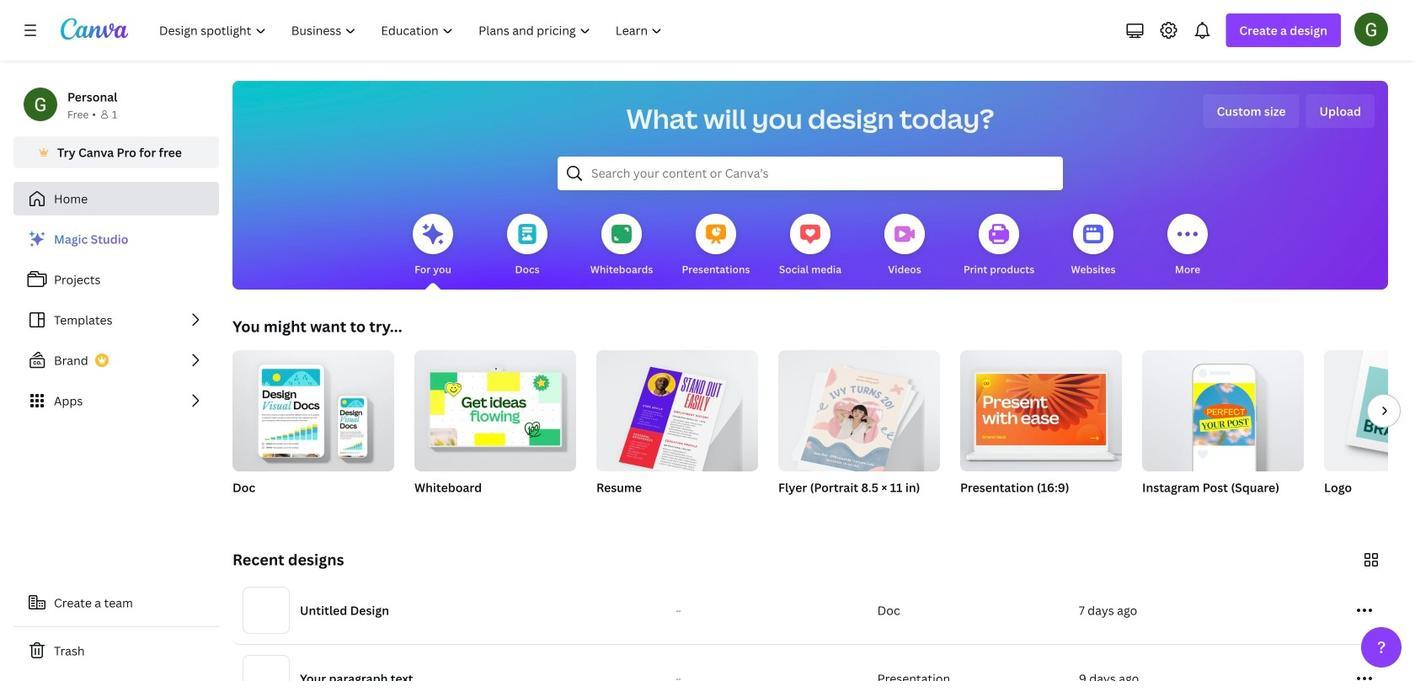 Task type: vqa. For each thing, say whether or not it's contained in the screenshot.
Login &
no



Task type: locate. For each thing, give the bounding box(es) containing it.
group
[[597, 344, 758, 517], [597, 344, 758, 479], [779, 344, 941, 517], [779, 344, 941, 477], [961, 344, 1123, 517], [961, 344, 1123, 472], [1143, 344, 1305, 517], [1143, 344, 1305, 472], [233, 351, 394, 517], [233, 351, 394, 472], [415, 351, 576, 517], [1325, 351, 1416, 517], [1325, 351, 1416, 472]]

top level navigation element
[[148, 13, 677, 47]]

gary orlando image
[[1355, 12, 1389, 46]]

list
[[13, 222, 219, 418]]

None search field
[[558, 157, 1064, 190]]

Search search field
[[592, 158, 1030, 190]]



